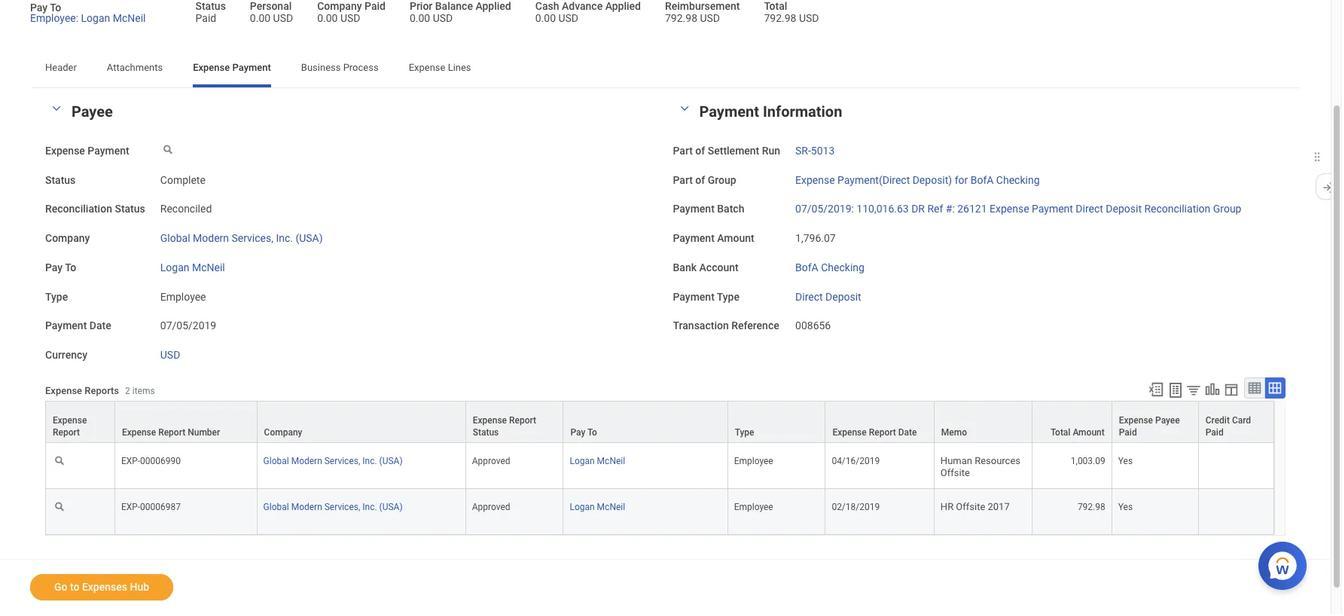 Task type: locate. For each thing, give the bounding box(es) containing it.
business process
[[301, 62, 379, 73]]

1 horizontal spatial applied
[[606, 0, 641, 12]]

services, inside hr offsite 2017 row
[[325, 502, 360, 512]]

global modern services, inc. (usa) link
[[160, 229, 323, 244], [263, 453, 403, 466], [263, 499, 403, 512]]

checking up the 07/05/2019: 110,016.63 dr ref #: 26121  expense payment direct deposit reconciliation group link
[[997, 174, 1040, 186]]

0 vertical spatial employee
[[160, 291, 206, 303]]

bofa checking
[[796, 261, 865, 273]]

inc. for human resources offsite
[[363, 456, 377, 466]]

expense inside expense payee paid
[[1120, 415, 1154, 426]]

payment date
[[45, 320, 111, 332]]

to for employee:
[[50, 2, 61, 14]]

2 exp- from the top
[[121, 502, 140, 512]]

logan mcneil down the human resources offsite 'row'
[[570, 502, 626, 512]]

checking
[[997, 174, 1040, 186], [822, 261, 865, 273]]

to inside payee group
[[65, 261, 76, 273]]

2 vertical spatial logan mcneil
[[570, 502, 626, 512]]

employee inside hr offsite 2017 row
[[735, 502, 774, 512]]

logan mcneil link down the human resources offsite 'row'
[[570, 499, 626, 512]]

1 vertical spatial company
[[45, 232, 90, 244]]

2 vertical spatial services,
[[325, 502, 360, 512]]

1 vertical spatial expense payment
[[45, 145, 129, 157]]

1,796.07
[[796, 232, 836, 244]]

2 yes from the top
[[1119, 502, 1133, 512]]

offsite inside human resources offsite
[[941, 467, 971, 478]]

0 horizontal spatial direct
[[796, 291, 823, 303]]

paid left personal 0.00 usd on the left of the page
[[196, 12, 216, 24]]

reconciliation
[[45, 203, 112, 215], [1145, 203, 1211, 215]]

usd inside prior balance applied 0.00 usd
[[433, 12, 453, 24]]

toolbar
[[1142, 377, 1286, 401]]

direct deposit link
[[796, 287, 862, 303]]

status element
[[160, 165, 206, 187]]

exp-
[[121, 456, 140, 466], [121, 502, 140, 512]]

(usa) for hr offsite 2017
[[379, 502, 403, 512]]

modern inside hr offsite 2017 row
[[291, 502, 322, 512]]

pay for logan mcneil
[[45, 261, 63, 273]]

2 vertical spatial pay to
[[571, 427, 597, 438]]

exp- down expense report number
[[121, 456, 140, 466]]

yes inside the human resources offsite 'row'
[[1119, 456, 1133, 466]]

0 horizontal spatial expense payment
[[45, 145, 129, 157]]

direct inside "link"
[[796, 291, 823, 303]]

memo button
[[935, 402, 1032, 442]]

0 horizontal spatial reconciliation
[[45, 203, 112, 215]]

yes inside hr offsite 2017 row
[[1119, 502, 1133, 512]]

logan mcneil down pay to popup button
[[570, 456, 626, 466]]

1 reconciliation from the left
[[45, 203, 112, 215]]

mcneil up the type 'element'
[[192, 261, 225, 273]]

0 horizontal spatial payee
[[72, 102, 113, 120]]

0 vertical spatial yes
[[1119, 456, 1133, 466]]

(usa) inside the human resources offsite 'row'
[[379, 456, 403, 466]]

report for expense report number
[[158, 427, 186, 438]]

1 vertical spatial total
[[1051, 427, 1071, 438]]

mcneil down the human resources offsite 'row'
[[597, 502, 626, 512]]

1 vertical spatial of
[[696, 174, 706, 186]]

1 vertical spatial inc.
[[363, 456, 377, 466]]

1 vertical spatial global modern services, inc. (usa) link
[[263, 453, 403, 466]]

0 vertical spatial direct
[[1076, 203, 1104, 215]]

0.00 up business
[[317, 12, 338, 24]]

1 vertical spatial global modern services, inc. (usa)
[[263, 456, 403, 466]]

transaction
[[673, 320, 729, 332]]

1 horizontal spatial direct
[[1076, 203, 1104, 215]]

part of settlement run
[[673, 145, 781, 157]]

amount down batch
[[718, 232, 755, 244]]

global inside hr offsite 2017 row
[[263, 502, 289, 512]]

direct deposit
[[796, 291, 862, 303]]

2 0.00 from the left
[[317, 12, 338, 24]]

offsite right hr
[[957, 501, 986, 512]]

2 horizontal spatial company
[[317, 0, 362, 12]]

usd inside payee group
[[160, 349, 180, 361]]

account
[[700, 261, 739, 273]]

expense payment inside payee group
[[45, 145, 129, 157]]

pay
[[30, 2, 48, 14], [45, 261, 63, 273], [571, 427, 586, 438]]

1 vertical spatial amount
[[1073, 427, 1105, 438]]

792.98 inside hr offsite 2017 row
[[1078, 502, 1106, 512]]

applied inside prior balance applied 0.00 usd
[[476, 0, 512, 12]]

logan mcneil link inside hr offsite 2017 row
[[570, 499, 626, 512]]

employee:
[[30, 12, 78, 24]]

applied right advance
[[606, 0, 641, 12]]

2 part from the top
[[673, 174, 693, 186]]

1 vertical spatial yes
[[1119, 502, 1133, 512]]

report for expense report date
[[869, 427, 897, 438]]

global
[[160, 232, 190, 244], [263, 456, 289, 466], [263, 502, 289, 512]]

logan mcneil inside hr offsite 2017 row
[[570, 502, 626, 512]]

0 vertical spatial of
[[696, 145, 706, 157]]

services, for hr
[[325, 502, 360, 512]]

paid left prior
[[365, 0, 386, 12]]

1 horizontal spatial reconciliation
[[1145, 203, 1211, 215]]

1 approved from the top
[[472, 456, 511, 466]]

1 vertical spatial employee
[[735, 456, 774, 466]]

mcneil down pay to popup button
[[597, 456, 626, 466]]

applied for prior balance applied
[[476, 0, 512, 12]]

logan mcneil link down pay to popup button
[[570, 453, 626, 466]]

0 vertical spatial part
[[673, 145, 693, 157]]

date left memo
[[899, 427, 917, 438]]

row containing expense report
[[45, 401, 1275, 443]]

offsite inside row
[[957, 501, 986, 512]]

2 vertical spatial logan mcneil link
[[570, 499, 626, 512]]

reimbursement 792.98 usd
[[665, 0, 740, 24]]

inc.
[[276, 232, 293, 244], [363, 456, 377, 466], [363, 502, 377, 512]]

1 horizontal spatial payee
[[1156, 415, 1181, 426]]

employee inside payee group
[[160, 291, 206, 303]]

1 horizontal spatial company
[[264, 427, 303, 438]]

2 horizontal spatial 792.98
[[1078, 502, 1106, 512]]

0 vertical spatial to
[[50, 2, 61, 14]]

logan mcneil for human
[[570, 456, 626, 466]]

tab list
[[30, 51, 1301, 87]]

employee for human
[[735, 456, 774, 466]]

0.00 inside 'cash advance applied 0.00 usd'
[[536, 12, 556, 24]]

checking up direct deposit "link"
[[822, 261, 865, 273]]

1 horizontal spatial checking
[[997, 174, 1040, 186]]

of up part of group on the top right
[[696, 145, 706, 157]]

yes
[[1119, 456, 1133, 466], [1119, 502, 1133, 512]]

pay to
[[30, 2, 61, 14], [45, 261, 76, 273], [571, 427, 597, 438]]

pay to for logan
[[45, 261, 76, 273]]

logan mcneil link up the type 'element'
[[160, 258, 225, 273]]

export to excel image
[[1148, 381, 1165, 398]]

modern inside the human resources offsite 'row'
[[291, 456, 322, 466]]

hr offsite 2017 row
[[45, 489, 1275, 535]]

(usa) for human resources offsite
[[379, 456, 403, 466]]

date inside popup button
[[899, 427, 917, 438]]

1 vertical spatial checking
[[822, 261, 865, 273]]

0 horizontal spatial applied
[[476, 0, 512, 12]]

1 cell from the top
[[1200, 443, 1275, 489]]

0 horizontal spatial amount
[[718, 232, 755, 244]]

chevron down image
[[47, 103, 66, 114]]

0 vertical spatial global modern services, inc. (usa) link
[[160, 229, 323, 244]]

part up payment batch
[[673, 174, 693, 186]]

0 vertical spatial pay
[[30, 2, 48, 14]]

expense payment down status paid
[[193, 62, 271, 73]]

0 vertical spatial (usa)
[[296, 232, 323, 244]]

cell
[[1200, 443, 1275, 489], [1200, 489, 1275, 535]]

to
[[50, 2, 61, 14], [65, 261, 76, 273], [588, 427, 597, 438]]

approved for hr
[[472, 502, 511, 512]]

2 cell from the top
[[1200, 489, 1275, 535]]

1 vertical spatial deposit
[[826, 291, 862, 303]]

(usa)
[[296, 232, 323, 244], [379, 456, 403, 466], [379, 502, 403, 512]]

0 horizontal spatial company
[[45, 232, 90, 244]]

logan mcneil link inside payee group
[[160, 258, 225, 273]]

2 approved from the top
[[472, 502, 511, 512]]

logan mcneil
[[160, 261, 225, 273], [570, 456, 626, 466], [570, 502, 626, 512]]

26121
[[958, 203, 988, 215]]

mcneil inside hr offsite 2017 row
[[597, 502, 626, 512]]

0 vertical spatial payee
[[72, 102, 113, 120]]

1 0.00 from the left
[[250, 12, 271, 24]]

part of group
[[673, 174, 737, 186]]

0 vertical spatial total
[[765, 0, 788, 12]]

expense payment down the 'payee' button
[[45, 145, 129, 157]]

amount inside popup button
[[1073, 427, 1105, 438]]

1 yes from the top
[[1119, 456, 1133, 466]]

1 horizontal spatial group
[[1214, 203, 1242, 215]]

4 0.00 from the left
[[536, 12, 556, 24]]

07/05/2019: 110,016.63 dr ref #: 26121  expense payment direct deposit reconciliation group link
[[796, 200, 1242, 215]]

pay to for employee:
[[30, 2, 61, 14]]

paid right total amount
[[1120, 427, 1138, 438]]

0 horizontal spatial total
[[765, 0, 788, 12]]

expense payment(direct deposit) for bofa checking
[[796, 174, 1040, 186]]

0 vertical spatial logan mcneil link
[[160, 258, 225, 273]]

pay inside group
[[45, 261, 63, 273]]

1 vertical spatial exp-
[[121, 502, 140, 512]]

offsite
[[941, 467, 971, 478], [957, 501, 986, 512]]

reconciliation status
[[45, 203, 145, 215]]

direct
[[1076, 203, 1104, 215], [796, 291, 823, 303]]

amount for total amount
[[1073, 427, 1105, 438]]

0 horizontal spatial 792.98
[[665, 12, 698, 24]]

exp-00006990
[[121, 456, 181, 466]]

global inside the human resources offsite 'row'
[[263, 456, 289, 466]]

0 horizontal spatial deposit
[[826, 291, 862, 303]]

status
[[196, 0, 226, 12], [45, 174, 76, 186], [115, 203, 145, 215], [473, 427, 499, 438]]

total inside "total amount" popup button
[[1051, 427, 1071, 438]]

part
[[673, 145, 693, 157], [673, 174, 693, 186]]

total for total 792.98 usd
[[765, 0, 788, 12]]

mcneil
[[113, 12, 146, 24], [192, 261, 225, 273], [597, 456, 626, 466], [597, 502, 626, 512]]

bofa down 1,796.07
[[796, 261, 819, 273]]

services, inside the human resources offsite 'row'
[[325, 456, 360, 466]]

bofa right the for
[[971, 174, 994, 186]]

pay to right 'expense report status' popup button
[[571, 427, 597, 438]]

services, for human
[[325, 456, 360, 466]]

pay right 'expense report status' popup button
[[571, 427, 586, 438]]

1 horizontal spatial to
[[65, 261, 76, 273]]

exp- for hr
[[121, 502, 140, 512]]

1 horizontal spatial total
[[1051, 427, 1071, 438]]

offsite down 'human'
[[941, 467, 971, 478]]

payment(direct
[[838, 174, 911, 186]]

0 vertical spatial date
[[90, 320, 111, 332]]

applied inside 'cash advance applied 0.00 usd'
[[606, 0, 641, 12]]

logan mcneil link for human resources offsite
[[570, 453, 626, 466]]

global modern services, inc. (usa) link inside the human resources offsite 'row'
[[263, 453, 403, 466]]

global modern services, inc. (usa) link inside hr offsite 2017 row
[[263, 499, 403, 512]]

usd inside the company paid 0.00 usd
[[341, 12, 361, 24]]

1 vertical spatial modern
[[291, 456, 322, 466]]

1 vertical spatial part
[[673, 174, 693, 186]]

1 applied from the left
[[476, 0, 512, 12]]

report inside expense report status
[[509, 415, 537, 426]]

of up payment batch
[[696, 174, 706, 186]]

04/16/2019
[[832, 456, 880, 466]]

expense inside payee group
[[45, 145, 85, 157]]

part up part of group on the top right
[[673, 145, 693, 157]]

hr
[[941, 501, 954, 512]]

0 vertical spatial global
[[160, 232, 190, 244]]

status paid
[[196, 0, 226, 24]]

reports
[[85, 385, 119, 396]]

0 vertical spatial logan mcneil
[[160, 261, 225, 273]]

expense report number button
[[115, 402, 257, 442]]

0 horizontal spatial checking
[[822, 261, 865, 273]]

currency
[[45, 349, 87, 361]]

0 vertical spatial expense payment
[[193, 62, 271, 73]]

cash
[[536, 0, 560, 12]]

pay up payment date in the left bottom of the page
[[45, 261, 63, 273]]

paid inside credit card paid
[[1206, 427, 1224, 438]]

payee inside expense payee paid
[[1156, 415, 1181, 426]]

2 applied from the left
[[606, 0, 641, 12]]

credit card paid button
[[1200, 402, 1274, 442]]

approved inside the human resources offsite 'row'
[[472, 456, 511, 466]]

792.98 inside total 792.98 usd
[[765, 12, 797, 24]]

0 vertical spatial pay to
[[30, 2, 61, 14]]

inc. inside the human resources offsite 'row'
[[363, 456, 377, 466]]

amount
[[718, 232, 755, 244], [1073, 427, 1105, 438]]

payee group
[[45, 99, 658, 363]]

logan mcneil for hr
[[570, 502, 626, 512]]

payee right chevron down image
[[72, 102, 113, 120]]

pay to inside payee group
[[45, 261, 76, 273]]

1 horizontal spatial bofa
[[971, 174, 994, 186]]

0.00 inside prior balance applied 0.00 usd
[[410, 12, 430, 24]]

global inside payee group
[[160, 232, 190, 244]]

date up the expense reports 2 items
[[90, 320, 111, 332]]

applied right balance
[[476, 0, 512, 12]]

1 vertical spatial payee
[[1156, 415, 1181, 426]]

global modern services, inc. (usa) inside payee group
[[160, 232, 323, 244]]

hr offsite 2017
[[941, 501, 1010, 512]]

main content
[[0, 0, 1332, 614]]

1 vertical spatial global
[[263, 456, 289, 466]]

expense lines
[[409, 62, 471, 73]]

0.00 right status paid
[[250, 12, 271, 24]]

exp- down exp-00006990
[[121, 502, 140, 512]]

pay to up payment date in the left bottom of the page
[[45, 261, 76, 273]]

2 vertical spatial to
[[588, 427, 597, 438]]

payee down export to worksheets icon
[[1156, 415, 1181, 426]]

employee for hr
[[735, 502, 774, 512]]

exp- for human
[[121, 456, 140, 466]]

payee
[[72, 102, 113, 120], [1156, 415, 1181, 426]]

1 vertical spatial group
[[1214, 203, 1242, 215]]

approved
[[472, 456, 511, 466], [472, 502, 511, 512]]

logan mcneil up the type 'element'
[[160, 261, 225, 273]]

paid inside status paid
[[196, 12, 216, 24]]

amount inside payment information group
[[718, 232, 755, 244]]

0.00 left advance
[[536, 12, 556, 24]]

expense payment
[[193, 62, 271, 73], [45, 145, 129, 157]]

transaction reference element
[[796, 311, 831, 333]]

expense report button
[[46, 402, 114, 442]]

to for logan
[[65, 261, 76, 273]]

employee inside the human resources offsite 'row'
[[735, 456, 774, 466]]

1 vertical spatial services,
[[325, 456, 360, 466]]

ref
[[928, 203, 944, 215]]

1 of from the top
[[696, 145, 706, 157]]

1 part from the top
[[673, 145, 693, 157]]

2 vertical spatial pay
[[571, 427, 586, 438]]

global modern services, inc. (usa) for hr
[[263, 502, 403, 512]]

(usa) inside payee group
[[296, 232, 323, 244]]

group
[[708, 174, 737, 186], [1214, 203, 1242, 215]]

0 vertical spatial company
[[317, 0, 362, 12]]

report
[[509, 415, 537, 426], [53, 427, 80, 438], [158, 427, 186, 438], [869, 427, 897, 438]]

mcneil inside payee group
[[192, 261, 225, 273]]

2 vertical spatial modern
[[291, 502, 322, 512]]

2 horizontal spatial to
[[588, 427, 597, 438]]

0 vertical spatial exp-
[[121, 456, 140, 466]]

1 vertical spatial pay to
[[45, 261, 76, 273]]

mcneil inside the human resources offsite 'row'
[[597, 456, 626, 466]]

total inside total 792.98 usd
[[765, 0, 788, 12]]

part for part of settlement run
[[673, 145, 693, 157]]

2 reconciliation from the left
[[1145, 203, 1211, 215]]

bank account
[[673, 261, 739, 273]]

2 vertical spatial global
[[263, 502, 289, 512]]

2 vertical spatial employee
[[735, 502, 774, 512]]

1 horizontal spatial 792.98
[[765, 12, 797, 24]]

global modern services, inc. (usa) for human
[[263, 456, 403, 466]]

1 vertical spatial pay
[[45, 261, 63, 273]]

row
[[45, 401, 1275, 443]]

logan mcneil inside the human resources offsite 'row'
[[570, 456, 626, 466]]

0 vertical spatial services,
[[232, 232, 274, 244]]

usd inside reimbursement 792.98 usd
[[700, 12, 720, 24]]

0 vertical spatial inc.
[[276, 232, 293, 244]]

2 of from the top
[[696, 174, 706, 186]]

0 horizontal spatial group
[[708, 174, 737, 186]]

deposit inside "link"
[[826, 291, 862, 303]]

2 vertical spatial global modern services, inc. (usa) link
[[263, 499, 403, 512]]

balance
[[435, 0, 473, 12]]

payment amount
[[673, 232, 755, 244]]

2 vertical spatial (usa)
[[379, 502, 403, 512]]

report inside expense report
[[53, 427, 80, 438]]

export to worksheets image
[[1167, 381, 1185, 399]]

usd inside 'cash advance applied 0.00 usd'
[[559, 12, 579, 24]]

inc. inside hr offsite 2017 row
[[363, 502, 377, 512]]

0 vertical spatial group
[[708, 174, 737, 186]]

usd inside personal 0.00 usd
[[273, 12, 293, 24]]

expense payee paid
[[1120, 415, 1181, 438]]

human resources offsite
[[941, 455, 1024, 478]]

amount for payment amount
[[718, 232, 755, 244]]

exp- inside hr offsite 2017 row
[[121, 502, 140, 512]]

0.00 left balance
[[410, 12, 430, 24]]

792.98 inside reimbursement 792.98 usd
[[665, 12, 698, 24]]

1 vertical spatial approved
[[472, 502, 511, 512]]

payment information
[[700, 102, 843, 120]]

1 vertical spatial logan mcneil
[[570, 456, 626, 466]]

3 0.00 from the left
[[410, 12, 430, 24]]

1 horizontal spatial amount
[[1073, 427, 1105, 438]]

1 vertical spatial logan mcneil link
[[570, 453, 626, 466]]

applied for cash advance applied
[[606, 0, 641, 12]]

type inside popup button
[[735, 427, 755, 438]]

expenses
[[82, 581, 127, 593]]

payment type
[[673, 291, 740, 303]]

exp- inside the human resources offsite 'row'
[[121, 456, 140, 466]]

1 vertical spatial date
[[899, 427, 917, 438]]

1 exp- from the top
[[121, 456, 140, 466]]

1 vertical spatial bofa
[[796, 261, 819, 273]]

report for expense report status
[[509, 415, 537, 426]]

1 vertical spatial direct
[[796, 291, 823, 303]]

expense payment(direct deposit) for bofa checking link
[[796, 171, 1040, 186]]

logan mcneil link inside the human resources offsite 'row'
[[570, 453, 626, 466]]

paid down credit
[[1206, 427, 1224, 438]]

deposit
[[1107, 203, 1142, 215], [826, 291, 862, 303]]

0 horizontal spatial bofa
[[796, 261, 819, 273]]

0 vertical spatial amount
[[718, 232, 755, 244]]

settlement
[[708, 145, 760, 157]]

global modern services, inc. (usa) inside the human resources offsite 'row'
[[263, 456, 403, 466]]

approved inside hr offsite 2017 row
[[472, 502, 511, 512]]

0 vertical spatial offsite
[[941, 467, 971, 478]]

personal
[[250, 0, 292, 12]]

amount up 1,003.09
[[1073, 427, 1105, 438]]

pay to up the header
[[30, 2, 61, 14]]

1 horizontal spatial deposit
[[1107, 203, 1142, 215]]

2 vertical spatial inc.
[[363, 502, 377, 512]]

1 vertical spatial to
[[65, 261, 76, 273]]

global modern services, inc. (usa) inside hr offsite 2017 row
[[263, 502, 403, 512]]

human resources offsite row
[[45, 443, 1275, 489]]

expand table image
[[1268, 380, 1283, 395]]

792.98 for total
[[765, 12, 797, 24]]

(usa) inside hr offsite 2017 row
[[379, 502, 403, 512]]

logan inside hr offsite 2017 row
[[570, 502, 595, 512]]

reference
[[732, 320, 780, 332]]

0 horizontal spatial date
[[90, 320, 111, 332]]

2 vertical spatial company
[[264, 427, 303, 438]]

0 vertical spatial modern
[[193, 232, 229, 244]]

pay up the header
[[30, 2, 48, 14]]

1 horizontal spatial date
[[899, 427, 917, 438]]

logan inside payee group
[[160, 261, 190, 273]]

credit
[[1206, 415, 1231, 426]]

1 vertical spatial offsite
[[957, 501, 986, 512]]



Task type: vqa. For each thing, say whether or not it's contained in the screenshot.
Profile Logan McNeil IMAGE
no



Task type: describe. For each thing, give the bounding box(es) containing it.
reconciled element
[[160, 200, 212, 215]]

usd inside total 792.98 usd
[[800, 12, 820, 24]]

total for total amount
[[1051, 427, 1071, 438]]

yes for hr offsite 2017
[[1119, 502, 1133, 512]]

type button
[[728, 402, 825, 442]]

modern for human
[[291, 456, 322, 466]]

global modern services, inc. (usa) link for hr offsite 2017
[[263, 499, 403, 512]]

prior balance applied 0.00 usd
[[410, 0, 512, 24]]

of for settlement
[[696, 145, 706, 157]]

expense report date button
[[826, 402, 934, 442]]

approved for human
[[472, 456, 511, 466]]

dr
[[912, 203, 925, 215]]

hub
[[130, 581, 149, 593]]

lines
[[448, 62, 471, 73]]

0 vertical spatial checking
[[997, 174, 1040, 186]]

employee: logan mcneil link
[[30, 9, 146, 24]]

deposit)
[[913, 174, 953, 186]]

reimbursement
[[665, 0, 740, 12]]

expense report
[[53, 415, 87, 438]]

type element
[[160, 281, 206, 304]]

1,003.09
[[1071, 456, 1106, 466]]

global for hr offsite 2017
[[263, 502, 289, 512]]

status inside expense report status
[[473, 427, 499, 438]]

modern inside payee group
[[193, 232, 229, 244]]

chevron down image
[[676, 103, 694, 114]]

attachments
[[107, 62, 163, 73]]

company inside company popup button
[[264, 427, 303, 438]]

select to filter grid data image
[[1186, 382, 1203, 398]]

credit card paid
[[1206, 415, 1252, 438]]

part for part of group
[[673, 174, 693, 186]]

07/05/2019:
[[796, 203, 854, 215]]

human
[[941, 455, 973, 466]]

1 horizontal spatial expense payment
[[193, 62, 271, 73]]

process
[[343, 62, 379, 73]]

reconciliation inside payee group
[[45, 203, 112, 215]]

payee inside payee group
[[72, 102, 113, 120]]

date inside payee group
[[90, 320, 111, 332]]

expense payee paid button
[[1113, 402, 1199, 442]]

company button
[[257, 402, 466, 442]]

type inside payee group
[[45, 291, 68, 303]]

0 vertical spatial deposit
[[1107, 203, 1142, 215]]

usd link
[[160, 346, 180, 361]]

5013
[[812, 145, 835, 157]]

sr-5013
[[796, 145, 835, 157]]

bank
[[673, 261, 697, 273]]

tab list containing header
[[30, 51, 1301, 87]]

2017
[[988, 501, 1010, 512]]

report for expense report
[[53, 427, 80, 438]]

00006987
[[140, 502, 181, 512]]

go to expenses hub button
[[30, 574, 173, 601]]

main content containing payee
[[0, 0, 1332, 614]]

reconciliation inside payment information group
[[1145, 203, 1211, 215]]

go
[[54, 581, 67, 593]]

company inside the company paid 0.00 usd
[[317, 0, 362, 12]]

bofa checking link
[[796, 258, 865, 273]]

792.98 for reimbursement
[[665, 12, 698, 24]]

prior
[[410, 0, 433, 12]]

payment amount element
[[796, 223, 836, 245]]

company paid 0.00 usd
[[317, 0, 386, 24]]

sr-5013 link
[[796, 141, 835, 157]]

02/18/2019
[[832, 502, 880, 512]]

memo
[[942, 427, 968, 438]]

paid inside the company paid 0.00 usd
[[365, 0, 386, 12]]

business
[[301, 62, 341, 73]]

expense inside expense report status
[[473, 415, 507, 426]]

logan inside the human resources offsite 'row'
[[570, 456, 595, 466]]

advance
[[562, 0, 603, 12]]

expense report status button
[[466, 402, 563, 442]]

0 vertical spatial bofa
[[971, 174, 994, 186]]

items
[[132, 386, 155, 396]]

group inside the 07/05/2019: 110,016.63 dr ref #: 26121  expense payment direct deposit reconciliation group link
[[1214, 203, 1242, 215]]

go to expenses hub
[[54, 581, 149, 593]]

global modern services, inc. (usa) link for human resources offsite
[[263, 453, 403, 466]]

payment information button
[[700, 102, 843, 120]]

logan mcneil inside payee group
[[160, 261, 225, 273]]

type inside payment information group
[[717, 291, 740, 303]]

personal 0.00 usd
[[250, 0, 293, 24]]

expand/collapse chart image
[[1205, 381, 1222, 398]]

pay to inside popup button
[[571, 427, 597, 438]]

total amount button
[[1033, 402, 1112, 442]]

#:
[[946, 203, 955, 215]]

batch
[[718, 203, 745, 215]]

paid inside expense payee paid
[[1120, 427, 1138, 438]]

to
[[70, 581, 79, 593]]

reconciled
[[160, 203, 212, 215]]

07/05/2019
[[160, 320, 216, 332]]

pay to button
[[564, 402, 728, 442]]

yes for human resources offsite
[[1119, 456, 1133, 466]]

payment information group
[[673, 99, 1286, 334]]

to inside popup button
[[588, 427, 597, 438]]

payment date element
[[160, 311, 216, 333]]

modern for hr
[[291, 502, 322, 512]]

card
[[1233, 415, 1252, 426]]

resources
[[975, 455, 1021, 466]]

expense reports 2 items
[[45, 385, 155, 396]]

complete
[[160, 174, 206, 186]]

110,016.63
[[857, 203, 909, 215]]

payment batch
[[673, 203, 745, 215]]

cash advance applied 0.00 usd
[[536, 0, 641, 24]]

cell for hr offsite 2017
[[1200, 489, 1275, 535]]

expense report status
[[473, 415, 537, 438]]

click to view/edit grid preferences image
[[1224, 381, 1240, 398]]

information
[[763, 102, 843, 120]]

company inside payee group
[[45, 232, 90, 244]]

expense report date
[[833, 427, 917, 438]]

of for group
[[696, 174, 706, 186]]

inc. inside payee group
[[276, 232, 293, 244]]

0.00 inside the company paid 0.00 usd
[[317, 12, 338, 24]]

transaction reference
[[673, 320, 780, 332]]

0.00 inside personal 0.00 usd
[[250, 12, 271, 24]]

cell for human resources offsite
[[1200, 443, 1275, 489]]

services, inside payee group
[[232, 232, 274, 244]]

exp-00006987
[[121, 502, 181, 512]]

inc. for hr offsite 2017
[[363, 502, 377, 512]]

header
[[45, 62, 77, 73]]

table image
[[1248, 380, 1263, 395]]

expense report number
[[122, 427, 220, 438]]

pay inside popup button
[[571, 427, 586, 438]]

07/05/2019: 110,016.63 dr ref #: 26121  expense payment direct deposit reconciliation group
[[796, 203, 1242, 215]]

for
[[955, 174, 969, 186]]

total 792.98 usd
[[765, 0, 820, 24]]

mcneil up the attachments
[[113, 12, 146, 24]]

008656
[[796, 320, 831, 332]]

2
[[125, 386, 130, 396]]

payee button
[[72, 102, 113, 120]]

toolbar inside 'main content'
[[1142, 377, 1286, 401]]

global for human resources offsite
[[263, 456, 289, 466]]

total amount
[[1051, 427, 1105, 438]]

employee: logan mcneil
[[30, 12, 146, 24]]

logan mcneil link for hr offsite 2017
[[570, 499, 626, 512]]

run
[[762, 145, 781, 157]]

pay for employee: logan mcneil
[[30, 2, 48, 14]]



